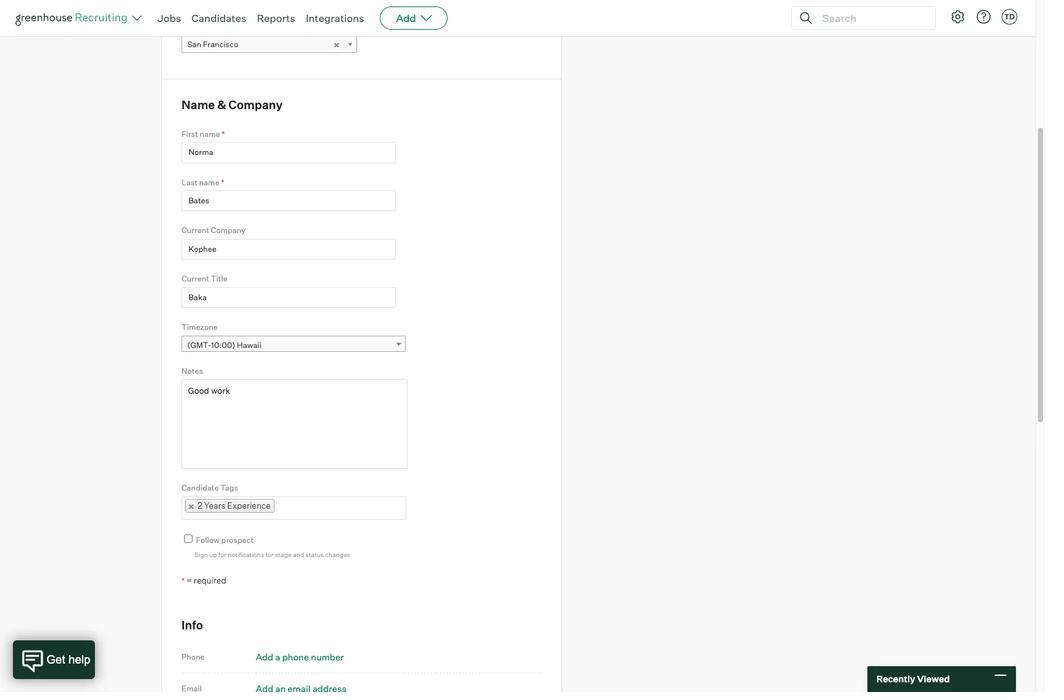 Task type: locate. For each thing, give the bounding box(es) containing it.
Search text field
[[820, 9, 924, 27]]

0 horizontal spatial add
[[256, 652, 274, 663]]

first name *
[[182, 129, 225, 139]]

company
[[229, 98, 283, 112], [211, 226, 246, 236]]

prospect
[[221, 536, 254, 545]]

sign
[[195, 552, 208, 559]]

francisco
[[203, 40, 238, 49]]

name right first
[[200, 129, 220, 139]]

add
[[396, 12, 416, 25], [256, 652, 274, 663]]

tags
[[221, 484, 238, 493]]

1 vertical spatial add
[[256, 652, 274, 663]]

None text field
[[182, 239, 396, 260]]

add for add a phone number
[[256, 652, 274, 663]]

(gmt-10:00) hawaii
[[187, 340, 262, 350]]

* for last name *
[[221, 177, 224, 187]]

0 vertical spatial *
[[222, 129, 225, 139]]

2 vertical spatial *
[[182, 576, 185, 586]]

candidates link
[[192, 12, 247, 25]]

title
[[211, 274, 228, 284]]

work­
[[211, 387, 229, 396]]

reports link
[[257, 12, 296, 25]]

1 vertical spatial name
[[199, 177, 220, 187]]

name for last
[[199, 177, 220, 187]]

for right up
[[219, 552, 227, 559]]

add inside popup button
[[396, 12, 416, 25]]

first
[[182, 129, 198, 139]]

name right last
[[199, 177, 220, 187]]

san francisco
[[187, 40, 238, 49]]

configure image
[[951, 9, 966, 25]]

reports
[[257, 12, 296, 25]]

jobs
[[158, 12, 181, 25]]

name
[[182, 98, 215, 112]]

good
[[188, 387, 209, 396]]

current
[[182, 226, 209, 236], [182, 274, 209, 284]]

td
[[1005, 12, 1016, 21]]

Follow prospect checkbox
[[184, 535, 193, 544]]

* left =
[[182, 576, 185, 586]]

(gmt-10:00) hawaii link
[[182, 336, 406, 355]]

1 horizontal spatial for
[[266, 552, 274, 559]]

up
[[209, 552, 217, 559]]

* down & on the top of the page
[[222, 129, 225, 139]]

stage
[[275, 552, 292, 559]]

current for current company
[[182, 226, 209, 236]]

Notes text field
[[182, 380, 408, 469]]

2 current from the top
[[182, 274, 209, 284]]

1 vertical spatial current
[[182, 274, 209, 284]]

company up title
[[211, 226, 246, 236]]

=
[[187, 576, 192, 586]]

0 horizontal spatial for
[[219, 552, 227, 559]]

company right & on the top of the page
[[229, 98, 283, 112]]

0 vertical spatial add
[[396, 12, 416, 25]]

notes
[[182, 366, 203, 376]]

recently
[[877, 674, 916, 685]]

viewed
[[918, 674, 951, 685]]

last
[[182, 177, 198, 187]]

recently viewed
[[877, 674, 951, 685]]

good work­
[[188, 387, 229, 396]]

years
[[204, 501, 226, 511]]

phone
[[282, 652, 309, 663]]

candidate
[[182, 484, 219, 493]]

experience
[[227, 501, 271, 511]]

for left stage
[[266, 552, 274, 559]]

1 horizontal spatial add
[[396, 12, 416, 25]]

1 current from the top
[[182, 226, 209, 236]]

current left title
[[182, 274, 209, 284]]

None text field
[[182, 142, 396, 163], [182, 191, 396, 212], [182, 288, 396, 308], [275, 498, 402, 519], [182, 142, 396, 163], [182, 191, 396, 212], [182, 288, 396, 308], [275, 498, 402, 519]]

0 vertical spatial company
[[229, 98, 283, 112]]

san
[[187, 40, 201, 49]]

current down last
[[182, 226, 209, 236]]

name
[[200, 129, 220, 139], [199, 177, 220, 187]]

*
[[222, 129, 225, 139], [221, 177, 224, 187], [182, 576, 185, 586]]

phone
[[182, 653, 205, 662]]

for
[[219, 552, 227, 559], [266, 552, 274, 559]]

0 vertical spatial name
[[200, 129, 220, 139]]

0 vertical spatial current
[[182, 226, 209, 236]]

status
[[306, 552, 324, 559]]

san francisco link
[[182, 35, 357, 54]]

td button
[[1003, 9, 1018, 25]]

1 vertical spatial *
[[221, 177, 224, 187]]

* right last
[[221, 177, 224, 187]]



Task type: vqa. For each thing, say whether or not it's contained in the screenshot.
the left for
yes



Task type: describe. For each thing, give the bounding box(es) containing it.
greenhouse recruiting image
[[16, 10, 132, 26]]

add a phone number link
[[256, 652, 344, 663]]

a
[[275, 652, 281, 663]]

name for first
[[200, 129, 220, 139]]

* = required
[[182, 576, 226, 586]]

sign up for notifications for stage and status changes
[[195, 552, 351, 559]]

follow prospect
[[196, 536, 254, 545]]

follow
[[196, 536, 220, 545]]

add a phone number
[[256, 652, 344, 663]]

and
[[293, 552, 304, 559]]

hawaii
[[237, 340, 262, 350]]

&
[[217, 98, 226, 112]]

integrations link
[[306, 12, 365, 25]]

current company
[[182, 226, 246, 236]]

add for add
[[396, 12, 416, 25]]

* for first name *
[[222, 129, 225, 139]]

current for current title
[[182, 274, 209, 284]]

candidate tags
[[182, 484, 238, 493]]

2
[[198, 501, 202, 511]]

add button
[[380, 6, 448, 30]]

last name *
[[182, 177, 224, 187]]

candidates
[[192, 12, 247, 25]]

timezone
[[182, 323, 218, 332]]

jobs link
[[158, 12, 181, 25]]

integrations
[[306, 12, 365, 25]]

number
[[311, 652, 344, 663]]

notifications
[[228, 552, 264, 559]]

2 years experience
[[198, 501, 271, 511]]

info
[[182, 619, 203, 633]]

2 for from the left
[[266, 552, 274, 559]]

td button
[[1000, 6, 1021, 27]]

current title
[[182, 274, 228, 284]]

1 for from the left
[[219, 552, 227, 559]]

* inside * = required
[[182, 576, 185, 586]]

name & company
[[182, 98, 283, 112]]

10:00)
[[211, 340, 235, 350]]

1 vertical spatial company
[[211, 226, 246, 236]]

office
[[182, 22, 203, 31]]

required
[[194, 576, 226, 586]]

changes
[[325, 552, 351, 559]]

(gmt-
[[187, 340, 211, 350]]



